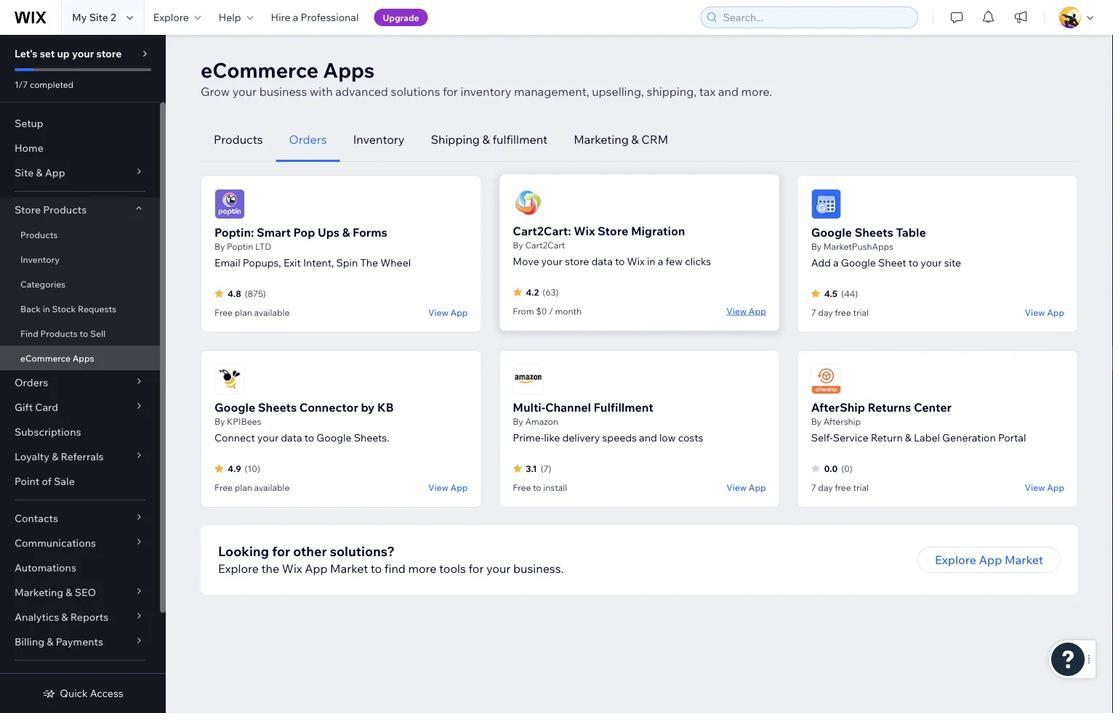 Task type: vqa. For each thing, say whether or not it's contained in the screenshot.


Task type: describe. For each thing, give the bounding box(es) containing it.
costs
[[678, 432, 703, 445]]

cart2cart
[[525, 237, 565, 248]]

aftership returns center icon image
[[811, 364, 842, 395]]

view app button for poptin: smart pop ups & forms
[[428, 306, 468, 319]]

view app for google sheets table
[[1025, 307, 1064, 318]]

4.2
[[526, 284, 539, 295]]

marketing & crm
[[574, 132, 668, 147]]

4.8
[[228, 288, 241, 299]]

& for app
[[36, 166, 43, 179]]

center
[[914, 401, 952, 415]]

add
[[811, 257, 831, 269]]

to inside cart2cart: wix store migration by cart2cart move your store data to wix in a few clicks
[[615, 253, 625, 265]]

trial for returns
[[853, 483, 869, 494]]

by inside poptin: smart pop ups & forms by poptin ltd email popups, exit intent, spin the wheel
[[214, 241, 225, 252]]

point
[[15, 475, 39, 488]]

cart2cart:
[[513, 221, 571, 236]]

explore app market button
[[917, 547, 1061, 574]]

market inside looking for other solutions? explore the wix app market to find more tools for your business.
[[330, 562, 368, 577]]

& for referrals
[[52, 451, 58, 463]]

& for reports
[[61, 611, 68, 624]]

channel
[[545, 401, 591, 415]]

to inside the google sheets table by marketpushapps add a google sheet to your site
[[909, 257, 918, 269]]

solutions?
[[330, 543, 395, 560]]

(10)
[[245, 463, 260, 474]]

& inside aftership returns center by aftership self-service return & label generation portal
[[905, 432, 912, 445]]

billing & payments
[[15, 636, 103, 649]]

of
[[42, 475, 52, 488]]

0 horizontal spatial for
[[272, 543, 290, 560]]

hire
[[271, 11, 291, 24]]

return
[[871, 432, 903, 445]]

popups,
[[243, 257, 281, 269]]

stock
[[52, 304, 76, 314]]

let's
[[15, 47, 37, 60]]

free plan available for poptin:
[[214, 308, 290, 318]]

ecommerce apps link
[[0, 346, 160, 371]]

quick
[[60, 688, 88, 700]]

1/7 completed
[[15, 79, 74, 90]]

trial for sheets
[[853, 308, 869, 318]]

solutions
[[391, 84, 440, 99]]

gift card button
[[0, 395, 160, 420]]

plan for poptin:
[[235, 308, 252, 318]]

find products to sell
[[20, 328, 105, 339]]

2 horizontal spatial for
[[469, 562, 484, 577]]

marketpushapps
[[823, 241, 893, 252]]

(63)
[[543, 284, 559, 295]]

app for multi-channel fulfillment
[[749, 482, 766, 493]]

upselling,
[[592, 84, 644, 99]]

hire a professional link
[[262, 0, 367, 35]]

ecommerce for ecommerce apps grow your business with advanced solutions for inventory management, upselling, shipping, tax and more.
[[201, 57, 318, 83]]

app for google sheets connector by kb
[[450, 482, 468, 493]]

store inside sidebar element
[[96, 47, 122, 60]]

intent,
[[303, 257, 334, 269]]

products down store products
[[20, 229, 58, 240]]

sheets for connector
[[258, 401, 297, 415]]

my site 2
[[72, 11, 116, 24]]

7 day free trial for google
[[811, 308, 869, 318]]

multi-
[[513, 401, 545, 415]]

products inside "link"
[[40, 328, 78, 339]]

advanced
[[335, 84, 388, 99]]

plan for google
[[235, 483, 252, 494]]

app for google sheets table
[[1047, 307, 1064, 318]]

free for aftership
[[835, 483, 851, 494]]

a inside cart2cart: wix store migration by cart2cart move your store data to wix in a few clicks
[[658, 253, 663, 265]]

sales channels button
[[0, 667, 160, 692]]

from $0 / month
[[513, 304, 582, 315]]

and inside ecommerce apps grow your business with advanced solutions for inventory management, upselling, shipping, tax and more.
[[718, 84, 739, 99]]

tab list containing products
[[201, 118, 1078, 162]]

view app button for multi-channel fulfillment
[[726, 481, 766, 494]]

view for google sheets table
[[1025, 307, 1045, 318]]

wix inside looking for other solutions? explore the wix app market to find more tools for your business.
[[282, 562, 302, 577]]

service
[[833, 432, 868, 445]]

migration
[[631, 221, 685, 236]]

4.9 (10)
[[228, 463, 260, 474]]

sheets.
[[354, 432, 389, 445]]

view for aftership returns center
[[1025, 482, 1045, 493]]

exit
[[283, 257, 301, 269]]

view app for multi-channel fulfillment
[[726, 482, 766, 493]]

site & app button
[[0, 161, 160, 185]]

view app button for google sheets table
[[1025, 306, 1064, 319]]

setup
[[15, 117, 43, 130]]

store inside dropdown button
[[15, 204, 41, 216]]

app inside "dropdown button"
[[45, 166, 65, 179]]

free plan available for google
[[214, 483, 290, 494]]

a inside hire a professional link
[[293, 11, 298, 24]]

fulfillment
[[594, 401, 653, 415]]

google down google sheets table icon
[[811, 225, 852, 240]]

sales channels
[[15, 673, 87, 686]]

4.5
[[824, 288, 837, 299]]

google up the kpibees
[[214, 401, 255, 415]]

analytics
[[15, 611, 59, 624]]

home
[[15, 142, 43, 154]]

& inside poptin: smart pop ups & forms by poptin ltd email popups, exit intent, spin the wheel
[[342, 225, 350, 240]]

products inside button
[[214, 132, 263, 147]]

free to install
[[513, 483, 567, 494]]

free for multi-
[[513, 483, 531, 494]]

apps for ecommerce apps grow your business with advanced solutions for inventory management, upselling, shipping, tax and more.
[[323, 57, 374, 83]]

ecommerce apps grow your business with advanced solutions for inventory management, upselling, shipping, tax and more.
[[201, 57, 772, 99]]

subscriptions link
[[0, 420, 160, 445]]

to inside looking for other solutions? explore the wix app market to find more tools for your business.
[[371, 562, 382, 577]]

back
[[20, 304, 41, 314]]

more
[[408, 562, 437, 577]]

your inside looking for other solutions? explore the wix app market to find more tools for your business.
[[486, 562, 511, 577]]

analytics & reports button
[[0, 606, 160, 630]]

app for poptin: smart pop ups & forms
[[450, 307, 468, 318]]

by inside aftership returns center by aftership self-service return & label generation portal
[[811, 417, 822, 427]]

sell
[[90, 328, 105, 339]]

store products button
[[0, 198, 160, 222]]

view for poptin: smart pop ups & forms
[[428, 307, 448, 318]]

grow
[[201, 84, 230, 99]]

help
[[219, 11, 241, 24]]

ltd
[[255, 241, 271, 252]]

app for aftership returns center
[[1047, 482, 1064, 493]]

inventory button
[[340, 118, 418, 162]]

marketing for marketing & crm
[[574, 132, 629, 147]]

(875)
[[245, 288, 266, 299]]

by
[[361, 401, 375, 415]]

explore app market
[[935, 553, 1043, 568]]

store inside cart2cart: wix store migration by cart2cart move your store data to wix in a few clicks
[[565, 253, 589, 265]]

explore inside looking for other solutions? explore the wix app market to find more tools for your business.
[[218, 562, 259, 577]]

point of sale link
[[0, 470, 160, 494]]

wheel
[[380, 257, 411, 269]]

month
[[555, 304, 582, 315]]

marketing for marketing & seo
[[15, 587, 63, 599]]

your inside the google sheets table by marketpushapps add a google sheet to your site
[[921, 257, 942, 269]]

view app for poptin: smart pop ups & forms
[[428, 307, 468, 318]]

view app button for aftership returns center
[[1025, 481, 1064, 494]]

generation
[[942, 432, 996, 445]]

requests
[[78, 304, 116, 314]]

/
[[549, 304, 553, 315]]

quick access button
[[42, 688, 123, 701]]

1 horizontal spatial site
[[89, 11, 108, 24]]

automations
[[15, 562, 76, 575]]

like
[[544, 432, 560, 445]]

a inside the google sheets table by marketpushapps add a google sheet to your site
[[833, 257, 839, 269]]

(7)
[[541, 463, 551, 474]]

app for cart2cart: wix store migration
[[749, 303, 766, 314]]

4.9
[[228, 463, 241, 474]]

app inside 'button'
[[979, 553, 1002, 568]]

cart2cart: wix store migration by cart2cart move your store data to wix in a few clicks
[[513, 221, 711, 265]]

view app button for google sheets connector by kb
[[428, 481, 468, 494]]

business
[[259, 84, 307, 99]]

(44)
[[841, 288, 858, 299]]

1 horizontal spatial wix
[[574, 221, 595, 236]]

your inside ecommerce apps grow your business with advanced solutions for inventory management, upselling, shipping, tax and more.
[[232, 84, 257, 99]]

kpibees
[[227, 417, 261, 427]]



Task type: locate. For each thing, give the bounding box(es) containing it.
apps inside "ecommerce apps" "link"
[[72, 353, 94, 364]]

amazon
[[525, 417, 558, 427]]

& right 'billing'
[[47, 636, 53, 649]]

0 vertical spatial available
[[254, 308, 290, 318]]

free down 3.1
[[513, 483, 531, 494]]

1 vertical spatial for
[[272, 543, 290, 560]]

ecommerce up business
[[201, 57, 318, 83]]

cart2cart: wix store migration icon image
[[513, 185, 543, 216]]

from
[[513, 304, 534, 315]]

1 horizontal spatial marketing
[[574, 132, 629, 147]]

1 horizontal spatial store
[[598, 221, 628, 236]]

7 day free trial down 4.5 (44)
[[811, 308, 869, 318]]

by up email
[[214, 241, 225, 252]]

7 for google
[[811, 308, 816, 318]]

& left crm
[[631, 132, 639, 147]]

shipping & fulfillment button
[[418, 118, 561, 162]]

available for sheets
[[254, 483, 290, 494]]

0 vertical spatial wix
[[574, 221, 595, 236]]

for
[[443, 84, 458, 99], [272, 543, 290, 560], [469, 562, 484, 577]]

store
[[96, 47, 122, 60], [565, 253, 589, 265]]

2 horizontal spatial a
[[833, 257, 839, 269]]

1 vertical spatial free
[[835, 483, 851, 494]]

& left reports
[[61, 611, 68, 624]]

tab list
[[201, 118, 1078, 162]]

ecommerce down find
[[20, 353, 71, 364]]

few
[[666, 253, 683, 265]]

to left install
[[533, 483, 541, 494]]

google sheets connector by kb by kpibees connect your data to google sheets.
[[214, 401, 394, 445]]

free down (0)
[[835, 483, 851, 494]]

store products
[[15, 204, 87, 216]]

2 7 day free trial from the top
[[811, 483, 869, 494]]

google sheets table icon image
[[811, 189, 842, 220]]

your down cart2cart at the top of page
[[541, 253, 563, 265]]

1 vertical spatial trial
[[853, 483, 869, 494]]

1 horizontal spatial sheets
[[855, 225, 893, 240]]

let's set up your store
[[15, 47, 122, 60]]

sheets inside google sheets connector by kb by kpibees connect your data to google sheets.
[[258, 401, 297, 415]]

1 vertical spatial store
[[598, 221, 628, 236]]

0 vertical spatial marketing
[[574, 132, 629, 147]]

by down multi-
[[513, 417, 523, 427]]

inventory inside sidebar element
[[20, 254, 60, 265]]

0 vertical spatial store
[[15, 204, 41, 216]]

to left "few"
[[615, 253, 625, 265]]

sheets up "marketpushapps"
[[855, 225, 893, 240]]

for right tools at the left bottom of page
[[469, 562, 484, 577]]

by up 'connect'
[[214, 417, 225, 427]]

0 vertical spatial store
[[96, 47, 122, 60]]

shipping
[[431, 132, 480, 147]]

a left "few"
[[658, 253, 663, 265]]

to inside google sheets connector by kb by kpibees connect your data to google sheets.
[[304, 432, 314, 445]]

0 vertical spatial for
[[443, 84, 458, 99]]

pop
[[293, 225, 315, 240]]

returns
[[868, 401, 911, 415]]

orders for orders button
[[289, 132, 327, 147]]

marketing
[[574, 132, 629, 147], [15, 587, 63, 599]]

view app for aftership returns center
[[1025, 482, 1064, 493]]

inventory up categories
[[20, 254, 60, 265]]

0 vertical spatial apps
[[323, 57, 374, 83]]

1 vertical spatial wix
[[627, 253, 645, 265]]

orders down "with" on the left top of page
[[289, 132, 327, 147]]

free for google
[[214, 483, 233, 494]]

for inside ecommerce apps grow your business with advanced solutions for inventory management, upselling, shipping, tax and more.
[[443, 84, 458, 99]]

store inside cart2cart: wix store migration by cart2cart move your store data to wix in a few clicks
[[598, 221, 628, 236]]

0 horizontal spatial apps
[[72, 353, 94, 364]]

products down the grow
[[214, 132, 263, 147]]

sale
[[54, 475, 75, 488]]

1 horizontal spatial in
[[647, 253, 655, 265]]

access
[[90, 688, 123, 700]]

orders for orders popup button at the left
[[15, 377, 48, 389]]

1 horizontal spatial for
[[443, 84, 458, 99]]

& for seo
[[66, 587, 72, 599]]

4.8 (875)
[[228, 288, 266, 299]]

marketing & seo button
[[0, 581, 160, 606]]

0 horizontal spatial store
[[96, 47, 122, 60]]

1 free from the top
[[835, 308, 851, 318]]

view app button
[[726, 302, 766, 315], [428, 306, 468, 319], [1025, 306, 1064, 319], [428, 481, 468, 494], [726, 481, 766, 494], [1025, 481, 1064, 494]]

0 vertical spatial free
[[835, 308, 851, 318]]

multi-channel fulfillment by amazon prime-like delivery speeds and low costs
[[513, 401, 703, 445]]

site down home
[[15, 166, 34, 179]]

& inside popup button
[[66, 587, 72, 599]]

0 vertical spatial 7
[[811, 308, 816, 318]]

2 day from the top
[[818, 483, 833, 494]]

google sheets table by marketpushapps add a google sheet to your site
[[811, 225, 961, 269]]

store down 2
[[96, 47, 122, 60]]

7 down add
[[811, 308, 816, 318]]

upgrade button
[[374, 9, 428, 26]]

0 horizontal spatial ecommerce
[[20, 353, 71, 364]]

shipping & fulfillment
[[431, 132, 548, 147]]

1 trial from the top
[[853, 308, 869, 318]]

google down "marketpushapps"
[[841, 257, 876, 269]]

0 vertical spatial plan
[[235, 308, 252, 318]]

by inside multi-channel fulfillment by amazon prime-like delivery speeds and low costs
[[513, 417, 523, 427]]

0 horizontal spatial market
[[330, 562, 368, 577]]

2 horizontal spatial wix
[[627, 253, 645, 265]]

sidebar element
[[0, 35, 166, 714]]

google sheets connector by kb icon image
[[214, 364, 245, 395]]

by inside cart2cart: wix store migration by cart2cart move your store data to wix in a few clicks
[[513, 237, 523, 248]]

2 horizontal spatial explore
[[935, 553, 976, 568]]

channels
[[43, 673, 87, 686]]

day down 0.0
[[818, 483, 833, 494]]

0 vertical spatial inventory
[[353, 132, 405, 147]]

0 vertical spatial site
[[89, 11, 108, 24]]

a
[[293, 11, 298, 24], [658, 253, 663, 265], [833, 257, 839, 269]]

low
[[659, 432, 676, 445]]

table
[[896, 225, 926, 240]]

card
[[35, 401, 58, 414]]

wix down "migration"
[[627, 253, 645, 265]]

sheets
[[855, 225, 893, 240], [258, 401, 297, 415]]

1 horizontal spatial orders
[[289, 132, 327, 147]]

2 vertical spatial wix
[[282, 562, 302, 577]]

data for sheets
[[281, 432, 302, 445]]

0 horizontal spatial wix
[[282, 562, 302, 577]]

inventory for inventory link
[[20, 254, 60, 265]]

site left 2
[[89, 11, 108, 24]]

0 vertical spatial in
[[647, 253, 655, 265]]

0 horizontal spatial explore
[[153, 11, 189, 24]]

1 available from the top
[[254, 308, 290, 318]]

$0
[[536, 304, 547, 315]]

available for smart
[[254, 308, 290, 318]]

wix right cart2cart:
[[574, 221, 595, 236]]

0 horizontal spatial orders
[[15, 377, 48, 389]]

1 vertical spatial sheets
[[258, 401, 297, 415]]

orders up gift card
[[15, 377, 48, 389]]

ecommerce inside ecommerce apps grow your business with advanced solutions for inventory management, upselling, shipping, tax and more.
[[201, 57, 318, 83]]

7 day free trial down 0.0 (0)
[[811, 483, 869, 494]]

products up ecommerce apps
[[40, 328, 78, 339]]

2 free from the top
[[835, 483, 851, 494]]

site inside "dropdown button"
[[15, 166, 34, 179]]

view app for google sheets connector by kb
[[428, 482, 468, 493]]

portal
[[998, 432, 1026, 445]]

day for google
[[818, 308, 833, 318]]

& for fulfillment
[[482, 132, 490, 147]]

plan down 4.8 (875)
[[235, 308, 252, 318]]

loyalty & referrals button
[[0, 445, 160, 470]]

label
[[914, 432, 940, 445]]

sheet
[[878, 257, 906, 269]]

orders inside popup button
[[15, 377, 48, 389]]

2 7 from the top
[[811, 483, 816, 494]]

free plan available
[[214, 308, 290, 318], [214, 483, 290, 494]]

to left sell
[[80, 328, 88, 339]]

inventory down advanced
[[353, 132, 405, 147]]

contacts button
[[0, 507, 160, 531]]

1 horizontal spatial and
[[718, 84, 739, 99]]

1 day from the top
[[818, 308, 833, 318]]

explore
[[153, 11, 189, 24], [935, 553, 976, 568], [218, 562, 259, 577]]

day for aftership
[[818, 483, 833, 494]]

& inside button
[[631, 132, 639, 147]]

1 horizontal spatial a
[[658, 253, 663, 265]]

0 horizontal spatial marketing
[[15, 587, 63, 599]]

0 horizontal spatial a
[[293, 11, 298, 24]]

1 vertical spatial apps
[[72, 353, 94, 364]]

free plan available down (10)
[[214, 483, 290, 494]]

ecommerce inside "link"
[[20, 353, 71, 364]]

free for poptin:
[[214, 308, 233, 318]]

1 vertical spatial free plan available
[[214, 483, 290, 494]]

apps
[[323, 57, 374, 83], [72, 353, 94, 364]]

1 vertical spatial and
[[639, 432, 657, 445]]

store left "migration"
[[598, 221, 628, 236]]

marketing up analytics
[[15, 587, 63, 599]]

1 horizontal spatial data
[[591, 253, 613, 265]]

professional
[[301, 11, 359, 24]]

email
[[214, 257, 240, 269]]

1 vertical spatial store
[[565, 253, 589, 265]]

in inside sidebar element
[[43, 304, 50, 314]]

Search... field
[[719, 7, 913, 28]]

gift card
[[15, 401, 58, 414]]

poptin: smart pop ups & forms icon image
[[214, 189, 245, 220]]

2 plan from the top
[[235, 483, 252, 494]]

marketing inside button
[[574, 132, 629, 147]]

trial down (44)
[[853, 308, 869, 318]]

store down the site & app
[[15, 204, 41, 216]]

apps for ecommerce apps
[[72, 353, 94, 364]]

by inside google sheets connector by kb by kpibees connect your data to google sheets.
[[214, 417, 225, 427]]

multi-channel fulfillment icon image
[[513, 364, 543, 395]]

a right add
[[833, 257, 839, 269]]

your left site
[[921, 257, 942, 269]]

& inside button
[[482, 132, 490, 147]]

install
[[543, 483, 567, 494]]

explore for explore app market
[[935, 553, 976, 568]]

view for multi-channel fulfillment
[[726, 482, 747, 493]]

2 free plan available from the top
[[214, 483, 290, 494]]

your right up
[[72, 47, 94, 60]]

loyalty & referrals
[[15, 451, 104, 463]]

hire a professional
[[271, 11, 359, 24]]

available down (875)
[[254, 308, 290, 318]]

view for cart2cart: wix store migration
[[726, 303, 747, 314]]

& right 'ups'
[[342, 225, 350, 240]]

fulfillment
[[492, 132, 548, 147]]

2
[[111, 11, 116, 24]]

by inside the google sheets table by marketpushapps add a google sheet to your site
[[811, 241, 822, 252]]

1 horizontal spatial market
[[1005, 553, 1043, 568]]

2 vertical spatial for
[[469, 562, 484, 577]]

aftership
[[811, 401, 865, 415]]

marketing down upselling,
[[574, 132, 629, 147]]

move
[[513, 253, 539, 265]]

0 horizontal spatial site
[[15, 166, 34, 179]]

0 vertical spatial 7 day free trial
[[811, 308, 869, 318]]

google down the connector
[[316, 432, 351, 445]]

aftership returns center by aftership self-service return & label generation portal
[[811, 401, 1026, 445]]

for right solutions on the top left of page
[[443, 84, 458, 99]]

sheets for table
[[855, 225, 893, 240]]

for up the
[[272, 543, 290, 560]]

analytics & reports
[[15, 611, 108, 624]]

market inside 'button'
[[1005, 553, 1043, 568]]

1 vertical spatial ecommerce
[[20, 353, 71, 364]]

products up products link
[[43, 204, 87, 216]]

view app
[[726, 303, 766, 314], [428, 307, 468, 318], [1025, 307, 1064, 318], [428, 482, 468, 493], [726, 482, 766, 493], [1025, 482, 1064, 493]]

0 vertical spatial ecommerce
[[201, 57, 318, 83]]

7 for aftership
[[811, 483, 816, 494]]

view app button for cart2cart: wix store migration
[[726, 302, 766, 315]]

1 vertical spatial available
[[254, 483, 290, 494]]

available down (10)
[[254, 483, 290, 494]]

0 horizontal spatial inventory
[[20, 254, 60, 265]]

0 horizontal spatial and
[[639, 432, 657, 445]]

1 7 from the top
[[811, 308, 816, 318]]

the
[[261, 562, 279, 577]]

data for wix
[[591, 253, 613, 265]]

to inside "link"
[[80, 328, 88, 339]]

automations link
[[0, 556, 160, 581]]

1 horizontal spatial ecommerce
[[201, 57, 318, 83]]

google
[[811, 225, 852, 240], [841, 257, 876, 269], [214, 401, 255, 415], [316, 432, 351, 445]]

0 vertical spatial data
[[591, 253, 613, 265]]

smart
[[257, 225, 291, 240]]

1 vertical spatial plan
[[235, 483, 252, 494]]

1 free plan available from the top
[[214, 308, 290, 318]]

view app for cart2cart: wix store migration
[[726, 303, 766, 314]]

orders inside button
[[289, 132, 327, 147]]

sheets inside the google sheets table by marketpushapps add a google sheet to your site
[[855, 225, 893, 240]]

7 day free trial for aftership
[[811, 483, 869, 494]]

to left find
[[371, 562, 382, 577]]

plan down 4.9 (10)
[[235, 483, 252, 494]]

1 plan from the top
[[235, 308, 252, 318]]

apps up orders popup button at the left
[[72, 353, 94, 364]]

in left "few"
[[647, 253, 655, 265]]

& left 'label'
[[905, 432, 912, 445]]

inventory
[[461, 84, 511, 99]]

quick access
[[60, 688, 123, 700]]

0 horizontal spatial store
[[15, 204, 41, 216]]

wix right the
[[282, 562, 302, 577]]

&
[[482, 132, 490, 147], [631, 132, 639, 147], [36, 166, 43, 179], [342, 225, 350, 240], [905, 432, 912, 445], [52, 451, 58, 463], [66, 587, 72, 599], [61, 611, 68, 624], [47, 636, 53, 649]]

free down 4.8
[[214, 308, 233, 318]]

in inside cart2cart: wix store migration by cart2cart move your store data to wix in a few clicks
[[647, 253, 655, 265]]

your inside cart2cart: wix store migration by cart2cart move your store data to wix in a few clicks
[[541, 253, 563, 265]]

1 7 day free trial from the top
[[811, 308, 869, 318]]

1 vertical spatial data
[[281, 432, 302, 445]]

store down cart2cart at the top of page
[[565, 253, 589, 265]]

marketing inside popup button
[[15, 587, 63, 599]]

to down the connector
[[304, 432, 314, 445]]

sales
[[15, 673, 41, 686]]

connector
[[299, 401, 358, 415]]

1 vertical spatial orders
[[15, 377, 48, 389]]

0.0
[[824, 463, 838, 474]]

your down the kpibees
[[257, 432, 279, 445]]

1 vertical spatial inventory
[[20, 254, 60, 265]]

site
[[89, 11, 108, 24], [15, 166, 34, 179]]

sheets up the kpibees
[[258, 401, 297, 415]]

& inside popup button
[[61, 611, 68, 624]]

1 vertical spatial 7
[[811, 483, 816, 494]]

day down 4.5
[[818, 308, 833, 318]]

0 vertical spatial sheets
[[855, 225, 893, 240]]

market
[[1005, 553, 1043, 568], [330, 562, 368, 577]]

tools
[[439, 562, 466, 577]]

a right the hire
[[293, 11, 298, 24]]

data inside cart2cart: wix store migration by cart2cart move your store data to wix in a few clicks
[[591, 253, 613, 265]]

& right shipping
[[482, 132, 490, 147]]

1 horizontal spatial store
[[565, 253, 589, 265]]

communications
[[15, 537, 96, 550]]

1 vertical spatial 7 day free trial
[[811, 483, 869, 494]]

& inside "dropdown button"
[[36, 166, 43, 179]]

ecommerce for ecommerce apps
[[20, 353, 71, 364]]

1 horizontal spatial apps
[[323, 57, 374, 83]]

your inside google sheets connector by kb by kpibees connect your data to google sheets.
[[257, 432, 279, 445]]

your left business.
[[486, 562, 511, 577]]

trial down service
[[853, 483, 869, 494]]

inventory inside button
[[353, 132, 405, 147]]

the
[[360, 257, 378, 269]]

0 vertical spatial orders
[[289, 132, 327, 147]]

0 vertical spatial and
[[718, 84, 739, 99]]

0 horizontal spatial data
[[281, 432, 302, 445]]

2 trial from the top
[[853, 483, 869, 494]]

by up move
[[513, 237, 523, 248]]

find
[[384, 562, 406, 577]]

0 vertical spatial day
[[818, 308, 833, 318]]

your right the grow
[[232, 84, 257, 99]]

and right tax
[[718, 84, 739, 99]]

free down 4.5 (44)
[[835, 308, 851, 318]]

1 horizontal spatial inventory
[[353, 132, 405, 147]]

to right sheet
[[909, 257, 918, 269]]

& left seo
[[66, 587, 72, 599]]

inventory for inventory button
[[353, 132, 405, 147]]

by up add
[[811, 241, 822, 252]]

plan
[[235, 308, 252, 318], [235, 483, 252, 494]]

free plan available down (875)
[[214, 308, 290, 318]]

1 vertical spatial in
[[43, 304, 50, 314]]

back in stock requests link
[[0, 297, 160, 321]]

apps inside ecommerce apps grow your business with advanced solutions for inventory management, upselling, shipping, tax and more.
[[323, 57, 374, 83]]

my
[[72, 11, 87, 24]]

upgrade
[[383, 12, 419, 23]]

free for google
[[835, 308, 851, 318]]

apps up advanced
[[323, 57, 374, 83]]

gift
[[15, 401, 33, 414]]

0 vertical spatial free plan available
[[214, 308, 290, 318]]

products inside dropdown button
[[43, 204, 87, 216]]

0 horizontal spatial in
[[43, 304, 50, 314]]

0 horizontal spatial sheets
[[258, 401, 297, 415]]

by up self-
[[811, 417, 822, 427]]

7 down self-
[[811, 483, 816, 494]]

& down home
[[36, 166, 43, 179]]

& for payments
[[47, 636, 53, 649]]

explore inside 'button'
[[935, 553, 976, 568]]

1 vertical spatial site
[[15, 166, 34, 179]]

free down 4.9
[[214, 483, 233, 494]]

& for crm
[[631, 132, 639, 147]]

inventory link
[[0, 247, 160, 272]]

0.0 (0)
[[824, 463, 853, 474]]

site
[[944, 257, 961, 269]]

(0)
[[841, 463, 853, 474]]

explore for explore
[[153, 11, 189, 24]]

& right loyalty
[[52, 451, 58, 463]]

subscriptions
[[15, 426, 81, 439]]

and left low
[[639, 432, 657, 445]]

view for google sheets connector by kb
[[428, 482, 448, 493]]

data inside google sheets connector by kb by kpibees connect your data to google sheets.
[[281, 432, 302, 445]]

2 available from the top
[[254, 483, 290, 494]]

and inside multi-channel fulfillment by amazon prime-like delivery speeds and low costs
[[639, 432, 657, 445]]

with
[[310, 84, 333, 99]]

1 horizontal spatial explore
[[218, 562, 259, 577]]

spin
[[336, 257, 358, 269]]

your inside sidebar element
[[72, 47, 94, 60]]

1 vertical spatial day
[[818, 483, 833, 494]]

in right back
[[43, 304, 50, 314]]

categories link
[[0, 272, 160, 297]]

0 vertical spatial trial
[[853, 308, 869, 318]]

1 vertical spatial marketing
[[15, 587, 63, 599]]

app inside looking for other solutions? explore the wix app market to find more tools for your business.
[[305, 562, 328, 577]]



